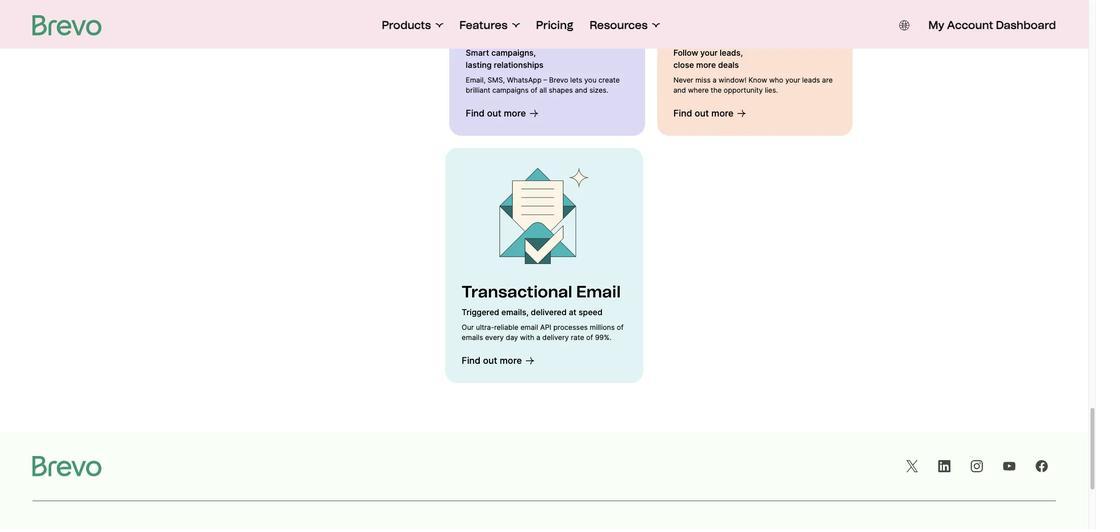 Task type: locate. For each thing, give the bounding box(es) containing it.
of
[[531, 86, 538, 94], [617, 323, 624, 332], [586, 333, 593, 342]]

2 and from the left
[[674, 86, 686, 94]]

of right rate
[[586, 333, 593, 342]]

a up the
[[713, 76, 717, 84]]

find out more down where
[[674, 108, 734, 119]]

your
[[701, 48, 718, 58], [786, 76, 800, 84]]

more for follow your leads,
[[712, 108, 734, 119]]

1 vertical spatial brevo image
[[32, 457, 101, 477]]

find out more down every
[[462, 356, 522, 366]]

email
[[521, 323, 538, 332]]

leads,
[[720, 48, 743, 58]]

find down where
[[674, 108, 692, 119]]

more for transactional email
[[500, 356, 522, 366]]

home hero image image
[[494, 164, 595, 266]]

find for transactional email
[[462, 356, 481, 366]]

0 vertical spatial a
[[713, 76, 717, 84]]

know
[[749, 76, 767, 84]]

relationships
[[494, 60, 544, 70]]

of right 'millions'
[[617, 323, 624, 332]]

2 horizontal spatial of
[[617, 323, 624, 332]]

more down 'day'
[[500, 356, 522, 366]]

out down where
[[695, 108, 709, 119]]

triggered emails, delivered at speed
[[462, 307, 603, 318]]

of left all
[[531, 86, 538, 94]]

button image
[[899, 20, 910, 30]]

a
[[713, 76, 717, 84], [537, 333, 541, 342]]

smart campaigns, lasting relationships
[[466, 48, 544, 70]]

our
[[462, 323, 474, 332]]

the
[[711, 86, 722, 94]]

1 horizontal spatial a
[[713, 76, 717, 84]]

brevo image
[[32, 15, 101, 36], [32, 457, 101, 477]]

99%.
[[595, 333, 612, 342]]

more down campaigns
[[504, 108, 526, 119]]

lies.
[[765, 86, 778, 94]]

transactional
[[462, 283, 572, 302]]

instagram image
[[971, 461, 983, 473]]

out for transactional email
[[483, 356, 497, 366]]

miss
[[696, 76, 711, 84]]

find out more for transactional email
[[462, 356, 522, 366]]

your right who
[[786, 76, 800, 84]]

follow your leads, close more deals
[[674, 48, 743, 70]]

pricing link
[[536, 18, 574, 32]]

0 vertical spatial of
[[531, 86, 538, 94]]

more
[[696, 60, 716, 70], [504, 108, 526, 119], [712, 108, 734, 119], [500, 356, 522, 366]]

1 vertical spatial a
[[537, 333, 541, 342]]

and down lets in the top right of the page
[[575, 86, 588, 94]]

find out more
[[466, 108, 526, 119], [674, 108, 734, 119], [462, 356, 522, 366]]

1 vertical spatial of
[[617, 323, 624, 332]]

and down "never" at the top right of page
[[674, 86, 686, 94]]

lets
[[570, 76, 583, 84]]

1 horizontal spatial your
[[786, 76, 800, 84]]

my account dashboard
[[929, 18, 1056, 32]]

triggered
[[462, 307, 499, 318]]

with
[[520, 333, 535, 342]]

2 vertical spatial of
[[586, 333, 593, 342]]

marketing
[[466, 23, 548, 42]]

my
[[929, 18, 945, 32]]

who
[[769, 76, 784, 84]]

more up miss
[[696, 60, 716, 70]]

products
[[382, 18, 431, 32]]

at
[[569, 307, 577, 318]]

campaigns
[[492, 86, 529, 94]]

1 horizontal spatial and
[[674, 86, 686, 94]]

sms,
[[488, 76, 505, 84]]

youtube image
[[1004, 461, 1016, 473]]

find down emails
[[462, 356, 481, 366]]

dashboard
[[996, 18, 1056, 32]]

out down brilliant
[[487, 108, 501, 119]]

0 horizontal spatial your
[[701, 48, 718, 58]]

facebook image
[[1036, 461, 1048, 473]]

more down the
[[712, 108, 734, 119]]

follow
[[674, 48, 698, 58]]

out down every
[[483, 356, 497, 366]]

delivered
[[531, 307, 567, 318]]

your left leads,
[[701, 48, 718, 58]]

my account dashboard link
[[929, 18, 1056, 32]]

brilliant
[[466, 86, 490, 94]]

0 vertical spatial your
[[701, 48, 718, 58]]

ultra-
[[476, 323, 494, 332]]

reliable
[[494, 323, 519, 332]]

and
[[575, 86, 588, 94], [674, 86, 686, 94]]

a right with
[[537, 333, 541, 342]]

rate
[[571, 333, 584, 342]]

find out more for follow your leads,
[[674, 108, 734, 119]]

more for marketing platform
[[504, 108, 526, 119]]

never
[[674, 76, 694, 84]]

find down brilliant
[[466, 108, 485, 119]]

0 horizontal spatial a
[[537, 333, 541, 342]]

processes
[[554, 323, 588, 332]]

email, sms, whatsapp – brevo lets you create brilliant campaigns of all shapes and sizes.
[[466, 76, 620, 94]]

create
[[599, 76, 620, 84]]

–
[[544, 76, 547, 84]]

more inside follow your leads, close more deals
[[696, 60, 716, 70]]

0 horizontal spatial of
[[531, 86, 538, 94]]

1 horizontal spatial of
[[586, 333, 593, 342]]

close
[[674, 60, 694, 70]]

1 brevo image from the top
[[32, 15, 101, 36]]

you
[[585, 76, 597, 84]]

find out more down campaigns
[[466, 108, 526, 119]]

delivery
[[543, 333, 569, 342]]

1 and from the left
[[575, 86, 588, 94]]

0 horizontal spatial and
[[575, 86, 588, 94]]

out
[[487, 108, 501, 119], [695, 108, 709, 119], [483, 356, 497, 366]]

1 vertical spatial your
[[786, 76, 800, 84]]

0 vertical spatial brevo image
[[32, 15, 101, 36]]

find
[[466, 108, 485, 119], [674, 108, 692, 119], [462, 356, 481, 366]]



Task type: describe. For each thing, give the bounding box(es) containing it.
2 brevo image from the top
[[32, 457, 101, 477]]

find out more for marketing platform
[[466, 108, 526, 119]]

window!
[[719, 76, 747, 84]]

campaigns,
[[492, 48, 536, 58]]

every
[[485, 333, 504, 342]]

twitter image
[[906, 461, 918, 473]]

email
[[576, 283, 621, 302]]

linkedin image
[[939, 461, 951, 473]]

deals
[[718, 60, 739, 70]]

platform
[[552, 23, 622, 42]]

emails,
[[502, 307, 529, 318]]

millions
[[590, 323, 615, 332]]

features
[[460, 18, 508, 32]]

whatsapp
[[507, 76, 542, 84]]

emails
[[462, 333, 483, 342]]

and inside never miss a window! know who your leads are and where the opportunity lies.
[[674, 86, 686, 94]]

out for follow your leads,
[[695, 108, 709, 119]]

day
[[506, 333, 518, 342]]

our ultra-reliable email api processes millions of emails every day with a delivery rate of 99%.
[[462, 323, 624, 342]]

resources
[[590, 18, 648, 32]]

sizes.
[[590, 86, 609, 94]]

out for marketing platform
[[487, 108, 501, 119]]

opportunity
[[724, 86, 763, 94]]

speed
[[579, 307, 603, 318]]

your inside follow your leads, close more deals
[[701, 48, 718, 58]]

brevo
[[549, 76, 568, 84]]

pricing
[[536, 18, 574, 32]]

a inside never miss a window! know who your leads are and where the opportunity lies.
[[713, 76, 717, 84]]

never miss a window! know who your leads are and where the opportunity lies.
[[674, 76, 833, 94]]

and inside email, sms, whatsapp – brevo lets you create brilliant campaigns of all shapes and sizes.
[[575, 86, 588, 94]]

where
[[688, 86, 709, 94]]

lasting
[[466, 60, 492, 70]]

account
[[947, 18, 994, 32]]

api
[[540, 323, 552, 332]]

products link
[[382, 18, 443, 32]]

find for marketing platform
[[466, 108, 485, 119]]

marketing platform
[[466, 23, 622, 42]]

smart
[[466, 48, 489, 58]]

a inside our ultra-reliable email api processes millions of emails every day with a delivery rate of 99%.
[[537, 333, 541, 342]]

of inside email, sms, whatsapp – brevo lets you create brilliant campaigns of all shapes and sizes.
[[531, 86, 538, 94]]

leads
[[802, 76, 820, 84]]

transactional email
[[462, 283, 621, 302]]

resources link
[[590, 18, 660, 32]]

are
[[822, 76, 833, 84]]

all
[[540, 86, 547, 94]]

shapes
[[549, 86, 573, 94]]

find for follow your leads,
[[674, 108, 692, 119]]

features link
[[460, 18, 520, 32]]

email,
[[466, 76, 486, 84]]

your inside never miss a window! know who your leads are and where the opportunity lies.
[[786, 76, 800, 84]]



Task type: vqa. For each thing, say whether or not it's contained in the screenshot.
sizes.
yes



